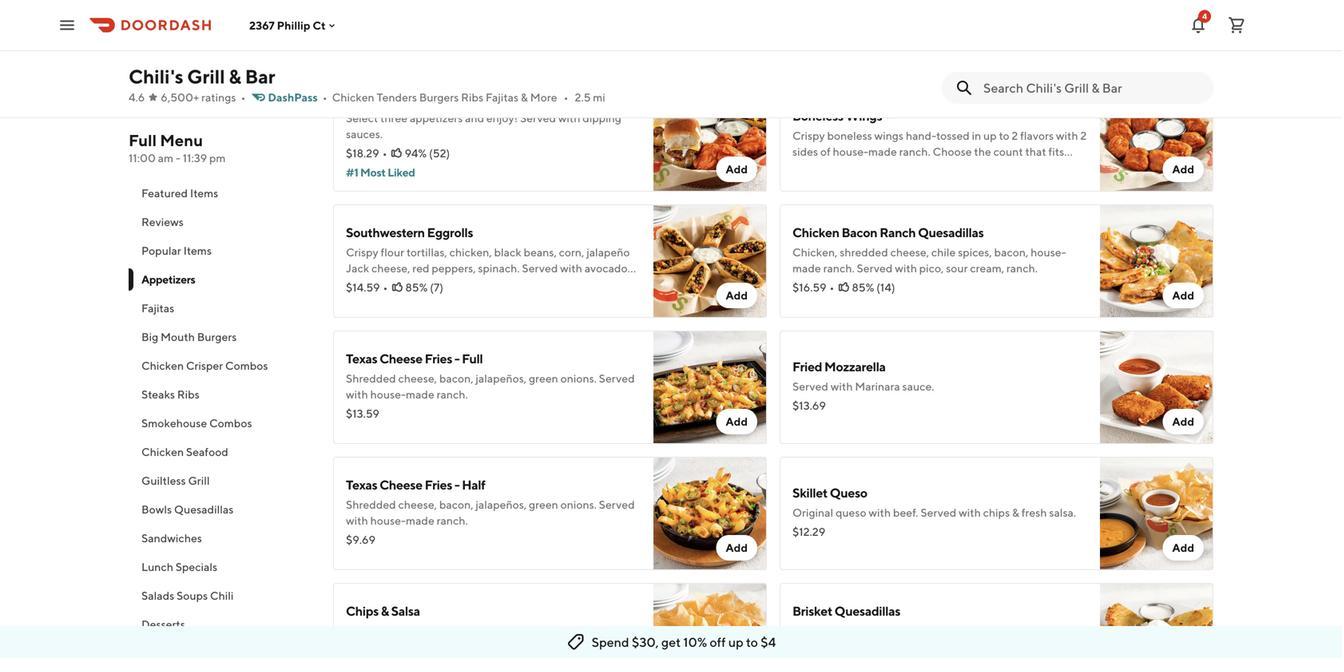 Task type: locate. For each thing, give the bounding box(es) containing it.
2 vertical spatial -
[[455, 477, 460, 493]]

house- right the spices,
[[1031, 246, 1067, 259]]

cheese
[[380, 351, 423, 366], [380, 477, 423, 493]]

1 vertical spatial ribs
[[177, 388, 200, 401]]

items for featured items
[[190, 187, 218, 200]]

shredded inside texas cheese fries - full shredded cheese, bacon, jalapeños, green onions. served with house-made ranch. $13.59
[[346, 372, 396, 385]]

1 85% from the left
[[405, 281, 428, 294]]

skillet
[[536, 51, 567, 64], [793, 485, 828, 501]]

1 horizontal spatial ribs
[[461, 91, 484, 104]]

0 vertical spatial shredded
[[346, 372, 396, 385]]

cheese inside texas cheese fries - half shredded cheese, bacon, jalapeños, green onions. served with house-made ranch. $9.69
[[380, 477, 423, 493]]

with down 2.5
[[558, 111, 581, 125]]

with up fits
[[1056, 129, 1079, 142]]

chicken up 'steaks' on the bottom left of page
[[141, 359, 184, 372]]

with right "beef."
[[959, 506, 981, 519]]

with left "beef."
[[869, 506, 891, 519]]

0 horizontal spatial to
[[417, 35, 427, 48]]

1 texas from the top
[[346, 351, 377, 366]]

1 vertical spatial salsa.
[[346, 641, 373, 654]]

flavors
[[913, 35, 946, 48], [1021, 129, 1054, 142]]

football
[[1022, 35, 1062, 48]]

1 vertical spatial quesadillas
[[174, 503, 234, 516]]

in
[[969, 35, 979, 48], [972, 129, 982, 142]]

85% (7)
[[405, 281, 444, 294]]

flavors up that
[[1021, 129, 1054, 142]]

cheese inside texas cheese fries - full shredded cheese, bacon, jalapeños, green onions. served with house-made ranch. $13.59
[[380, 351, 423, 366]]

85% down red
[[405, 281, 428, 294]]

- inside full menu 11:00 am - 11:39 pm
[[176, 151, 181, 165]]

2 onions. from the top
[[561, 498, 597, 511]]

with
[[745, 35, 767, 48], [1142, 35, 1165, 48], [558, 111, 581, 125], [1056, 129, 1079, 142], [560, 262, 582, 275], [895, 262, 917, 275], [831, 380, 853, 393], [346, 388, 368, 401], [869, 506, 891, 519], [959, 506, 981, 519], [346, 514, 368, 527], [568, 625, 590, 638], [894, 641, 916, 654]]

fries inside texas cheese fries - half shredded cheese, bacon, jalapeños, green onions. served with house-made ranch. $9.69
[[425, 477, 452, 493]]

1 vertical spatial sour
[[945, 641, 967, 654]]

up up the
[[984, 129, 997, 142]]

fajitas up big
[[141, 302, 174, 315]]

add button
[[716, 157, 758, 182], [1163, 157, 1204, 182], [716, 283, 758, 308], [1163, 283, 1204, 308], [716, 409, 758, 435], [1163, 409, 1204, 435], [716, 535, 758, 561], [1163, 535, 1204, 561]]

• up #1 most liked
[[383, 147, 387, 160]]

fries left half at bottom left
[[425, 477, 452, 493]]

triple dipper™ image
[[654, 78, 767, 192]]

your down the sides in the top of the page
[[793, 161, 815, 174]]

and down chicken tenders burgers ribs fajitas & more • 2.5 mi
[[465, 111, 484, 125]]

the
[[974, 145, 992, 158]]

shredded up "house"
[[793, 625, 843, 638]]

• for dashpass •
[[323, 91, 327, 104]]

1 vertical spatial your
[[793, 161, 815, 174]]

1 horizontal spatial just
[[949, 35, 967, 48]]

burgers right tenders
[[419, 91, 459, 104]]

1 horizontal spatial chips
[[983, 506, 1010, 519]]

• right $16.59
[[830, 281, 835, 294]]

0 horizontal spatial 2
[[1012, 129, 1018, 142]]

served inside brisket quesadillas shredded cheese, slow-smoked pulled brisket, jalapeños, house bbq. served with pico, sour cream & ranch.
[[856, 641, 892, 654]]

chicken inside button
[[141, 446, 184, 459]]

2 vertical spatial shredded
[[793, 625, 843, 638]]

onions. inside texas cheese fries - half shredded cheese, bacon, jalapeños, green onions. served with house-made ranch. $9.69
[[561, 498, 597, 511]]

sauce.
[[903, 380, 935, 393]]

to up count
[[999, 129, 1010, 142]]

1 vertical spatial onions.
[[561, 498, 597, 511]]

with inside brisket quesadillas shredded cheese, slow-smoked pulled brisket, jalapeños, house bbq. served with pico, sour cream & ranch.
[[894, 641, 916, 654]]

texas inside texas cheese fries - full shredded cheese, bacon, jalapeños, green onions. served with house-made ranch. $13.59
[[346, 351, 377, 366]]

steaks
[[141, 388, 175, 401]]

85% left (14)
[[852, 281, 875, 294]]

with up the $9.69
[[346, 514, 368, 527]]

tostada
[[374, 625, 412, 638]]

2 85% from the left
[[852, 281, 875, 294]]

2 cheese from the top
[[380, 477, 423, 493]]

0 horizontal spatial skillet
[[536, 51, 567, 64]]

add
[[726, 163, 748, 176], [1173, 163, 1195, 176], [726, 289, 748, 302], [1173, 289, 1195, 302], [726, 415, 748, 428], [1173, 415, 1195, 428], [726, 541, 748, 555], [1173, 541, 1195, 555]]

flavors inside crispy boneless wings hand-tossed in up to 2 flavors with 2 sides of house-made ranch. choose the count that fits your game day appetite!
[[1021, 129, 1054, 142]]

quesadillas up slow-
[[835, 604, 901, 619]]

2 vertical spatial bacon,
[[439, 498, 474, 511]]

ranch. inside texas cheese fries - full shredded cheese, bacon, jalapeños, green onions. served with house-made ranch. $13.59
[[437, 388, 468, 401]]

beans,
[[524, 246, 557, 259]]

served inside fried mozzarella served with marinara sauce. $13.69
[[793, 380, 829, 393]]

steaks ribs button
[[129, 380, 314, 409]]

fajitas up enjoy! on the top left
[[486, 91, 519, 104]]

0 horizontal spatial fajitas
[[141, 302, 174, 315]]

0 vertical spatial southwestern
[[416, 51, 487, 64]]

just up dipper!
[[671, 35, 689, 48]]

sour down chile
[[946, 262, 968, 275]]

1 horizontal spatial burgers
[[419, 91, 459, 104]]

85% for ranch
[[852, 281, 875, 294]]

texas cheese fries - half image
[[654, 457, 767, 571]]

cheese left half at bottom left
[[380, 477, 423, 493]]

or right queso,
[[608, 51, 619, 64]]

2 texas from the top
[[346, 477, 377, 493]]

0 horizontal spatial appetizers
[[410, 111, 463, 125]]

meal
[[480, 35, 504, 48]]

1 horizontal spatial your
[[793, 161, 815, 174]]

texas inside texas cheese fries - half shredded cheese, bacon, jalapeños, green onions. served with house-made ranch. $9.69
[[346, 477, 377, 493]]

1 vertical spatial to
[[999, 129, 1010, 142]]

add button for marinara
[[1163, 409, 1204, 435]]

avocado-
[[585, 262, 633, 275]]

phillip
[[277, 19, 310, 32]]

or left stick
[[1104, 35, 1114, 48]]

2 horizontal spatial fresh
[[1022, 506, 1047, 519]]

1 horizontal spatial flavors
[[1021, 129, 1054, 142]]

1 fries from the top
[[425, 351, 452, 366]]

skillet inside the appetizers the perfect way to start your meal is here! our delicious appetizers just got better with even more wing options and flavors just in time for football season, or stick with another favorite, like our southwestern eggrolls, skillet queso, or triple dipper!
[[536, 51, 567, 64]]

appetizers up (52)
[[410, 111, 463, 125]]

1 vertical spatial or
[[608, 51, 619, 64]]

shredded for texas cheese fries - half
[[346, 498, 396, 511]]

85%
[[405, 281, 428, 294], [852, 281, 875, 294]]

$14.59 •
[[346, 281, 388, 294]]

1 horizontal spatial to
[[746, 635, 758, 650]]

• right dashpass
[[323, 91, 327, 104]]

2 vertical spatial to
[[746, 635, 758, 650]]

house- inside crispy boneless wings hand-tossed in up to 2 flavors with 2 sides of house-made ranch. choose the count that fits your game day appetite!
[[833, 145, 869, 158]]

wings
[[875, 129, 904, 142]]

1 vertical spatial appetizers
[[141, 273, 195, 286]]

chips
[[983, 506, 1010, 519], [414, 625, 441, 638]]

1 vertical spatial bacon,
[[439, 372, 474, 385]]

1 cheese from the top
[[380, 351, 423, 366]]

0 vertical spatial fries
[[425, 351, 452, 366]]

1 horizontal spatial fresh
[[592, 625, 618, 638]]

that
[[1026, 145, 1047, 158]]

0 vertical spatial items
[[190, 187, 218, 200]]

&
[[229, 65, 241, 88], [521, 91, 528, 104], [1012, 506, 1020, 519], [381, 604, 389, 619], [1003, 641, 1010, 654]]

jalapeños, inside brisket quesadillas shredded cheese, slow-smoked pulled brisket, jalapeños, house bbq. served with pico, sour cream & ranch.
[[1030, 625, 1081, 638]]

shredded
[[346, 372, 396, 385], [346, 498, 396, 511], [793, 625, 843, 638]]

with inside southwestern eggrolls crispy flour tortillas, chicken, black beans, corn, jalapeño jack cheese, red peppers, spinach. served with avocado- ranch.
[[560, 262, 582, 275]]

chicken bacon ranch quesadillas image
[[1100, 205, 1214, 318]]

pico, down chile
[[920, 262, 944, 275]]

0 vertical spatial appetizers
[[333, 11, 418, 32]]

full inside texas cheese fries - full shredded cheese, bacon, jalapeños, green onions. served with house-made ranch. $13.59
[[462, 351, 483, 366]]

fries down (7)
[[425, 351, 452, 366]]

sour
[[946, 262, 968, 275], [945, 641, 967, 654]]

spinach.
[[478, 262, 520, 275]]

11:39
[[183, 151, 207, 165]]

big mouth burgers
[[141, 330, 237, 344]]

0 horizontal spatial 85%
[[405, 281, 428, 294]]

items for popular items
[[183, 244, 212, 257]]

1 horizontal spatial fajitas
[[486, 91, 519, 104]]

crispy up jack
[[346, 246, 379, 259]]

1 horizontal spatial or
[[1104, 35, 1114, 48]]

1 vertical spatial flavors
[[1021, 129, 1054, 142]]

boneless
[[793, 108, 844, 123]]

1 horizontal spatial quesadillas
[[835, 604, 901, 619]]

shredded up the $9.69
[[346, 498, 396, 511]]

mouth
[[161, 330, 195, 344]]

fajitas
[[486, 91, 519, 104], [141, 302, 174, 315]]

jalapeños,
[[476, 372, 527, 385], [476, 498, 527, 511], [1030, 625, 1081, 638]]

grill down seafood
[[188, 474, 210, 487]]

like
[[377, 51, 395, 64]]

with down corn, at the left
[[560, 262, 582, 275]]

notification bell image
[[1189, 16, 1208, 35]]

bacon, for half
[[439, 498, 474, 511]]

1 vertical spatial combos
[[209, 417, 252, 430]]

appetizers up dipper!
[[615, 35, 668, 48]]

onions.
[[561, 372, 597, 385], [561, 498, 597, 511]]

1 vertical spatial -
[[455, 351, 460, 366]]

shredded
[[840, 246, 888, 259]]

quesadillas up chile
[[918, 225, 984, 240]]

sandwiches
[[141, 532, 202, 545]]

• right $14.59
[[383, 281, 388, 294]]

appetizers
[[333, 11, 418, 32], [141, 273, 195, 286]]

• for $16.59 •
[[830, 281, 835, 294]]

house- up the $9.69
[[370, 514, 406, 527]]

house-
[[833, 145, 869, 158], [1031, 246, 1067, 259], [370, 388, 406, 401], [370, 514, 406, 527]]

0 horizontal spatial flavors
[[913, 35, 946, 48]]

bar
[[245, 65, 275, 88]]

0 vertical spatial texas
[[346, 351, 377, 366]]

0 horizontal spatial and
[[465, 111, 484, 125]]

quesadillas inside the chicken bacon ranch quesadillas chicken, shredded cheese, chile spices, bacon, house- made ranch. served with pico, sour cream, ranch.
[[918, 225, 984, 240]]

0 vertical spatial pico,
[[920, 262, 944, 275]]

skillet inside the skillet queso original queso with beef. served with chips & fresh salsa. $12.29
[[793, 485, 828, 501]]

flour
[[381, 246, 404, 259]]

cheese, for texas cheese fries - half
[[398, 498, 437, 511]]

southwestern down start
[[416, 51, 487, 64]]

enjoy!
[[487, 111, 518, 125]]

• for $18.29 •
[[383, 147, 387, 160]]

1 horizontal spatial full
[[462, 351, 483, 366]]

quesadillas inside brisket quesadillas shredded cheese, slow-smoked pulled brisket, jalapeños, house bbq. served with pico, sour cream & ranch.
[[835, 604, 901, 619]]

with inside texas cheese fries - half shredded cheese, bacon, jalapeños, green onions. served with house-made ranch. $9.69
[[346, 514, 368, 527]]

ribs inside button
[[177, 388, 200, 401]]

bacon, inside texas cheese fries - full shredded cheese, bacon, jalapeños, green onions. served with house-made ranch. $13.59
[[439, 372, 474, 385]]

up
[[984, 129, 997, 142], [729, 635, 744, 650]]

cream,
[[970, 262, 1005, 275]]

2 horizontal spatial to
[[999, 129, 1010, 142]]

items
[[190, 187, 218, 200], [183, 244, 212, 257]]

quesadillas for bowls
[[174, 503, 234, 516]]

cheese, inside the chicken bacon ranch quesadillas chicken, shredded cheese, chile spices, bacon, house- made ranch. served with pico, sour cream, ranch.
[[891, 246, 929, 259]]

house- down boneless
[[833, 145, 869, 158]]

onions. for full
[[561, 372, 597, 385]]

1 vertical spatial texas
[[346, 477, 377, 493]]

ribs
[[461, 91, 484, 104], [177, 388, 200, 401]]

chicken for crisper
[[141, 359, 184, 372]]

- inside texas cheese fries - half shredded cheese, bacon, jalapeños, green onions. served with house-made ranch. $9.69
[[455, 477, 460, 493]]

sandwiches button
[[129, 524, 314, 553]]

featured items
[[141, 187, 218, 200]]

0 horizontal spatial ribs
[[177, 388, 200, 401]]

bacon, inside the chicken bacon ranch quesadillas chicken, shredded cheese, chile spices, bacon, house- made ranch. served with pico, sour cream, ranch.
[[995, 246, 1029, 259]]

0 vertical spatial -
[[176, 151, 181, 165]]

ranch. inside southwestern eggrolls crispy flour tortillas, chicken, black beans, corn, jalapeño jack cheese, red peppers, spinach. served with avocado- ranch.
[[346, 278, 377, 291]]

in up the
[[972, 129, 982, 142]]

jalapeño
[[587, 246, 630, 259]]

add button for chicken,
[[1163, 283, 1204, 308]]

1 horizontal spatial and
[[891, 35, 910, 48]]

0 vertical spatial flavors
[[913, 35, 946, 48]]

cheese for texas cheese fries - full
[[380, 351, 423, 366]]

texas cheese fries - full image
[[654, 331, 767, 444]]

triple inside the appetizers the perfect way to start your meal is here! our delicious appetizers just got better with even more wing options and flavors just in time for football season, or stick with another favorite, like our southwestern eggrolls, skillet queso, or triple dipper!
[[621, 51, 650, 64]]

made
[[869, 145, 897, 158], [793, 262, 821, 275], [406, 388, 435, 401], [406, 514, 435, 527], [443, 625, 472, 638]]

1 green from the top
[[529, 372, 558, 385]]

chips inside chips & salsa corn tostada chips made fresh daily. served with fresh salsa.
[[414, 625, 441, 638]]

0 horizontal spatial your
[[455, 35, 477, 48]]

quesadillas inside bowls quesadillas button
[[174, 503, 234, 516]]

chicken inside the chicken bacon ranch quesadillas chicken, shredded cheese, chile spices, bacon, house- made ranch. served with pico, sour cream, ranch.
[[793, 225, 840, 240]]

1 vertical spatial and
[[465, 111, 484, 125]]

appetizers inside the appetizers the perfect way to start your meal is here! our delicious appetizers just got better with even more wing options and flavors just in time for football season, or stick with another favorite, like our southwestern eggrolls, skillet queso, or triple dipper!
[[333, 11, 418, 32]]

add for half
[[726, 541, 748, 555]]

1 horizontal spatial appetizers
[[333, 11, 418, 32]]

1 horizontal spatial crispy
[[793, 129, 825, 142]]

with up (14)
[[895, 262, 917, 275]]

4
[[1203, 12, 1208, 21]]

items right popular in the left top of the page
[[183, 244, 212, 257]]

cheese, for texas cheese fries - full
[[398, 372, 437, 385]]

way
[[394, 35, 414, 48]]

cheese, inside brisket quesadillas shredded cheese, slow-smoked pulled brisket, jalapeños, house bbq. served with pico, sour cream & ranch.
[[845, 625, 884, 638]]

in inside the appetizers the perfect way to start your meal is here! our delicious appetizers just got better with even more wing options and flavors just in time for football season, or stick with another favorite, like our southwestern eggrolls, skillet queso, or triple dipper!
[[969, 35, 979, 48]]

pico, inside brisket quesadillas shredded cheese, slow-smoked pulled brisket, jalapeños, house bbq. served with pico, sour cream & ranch.
[[918, 641, 943, 654]]

green inside texas cheese fries - full shredded cheese, bacon, jalapeños, green onions. served with house-made ranch. $13.59
[[529, 372, 558, 385]]

with inside fried mozzarella served with marinara sauce. $13.69
[[831, 380, 853, 393]]

0 vertical spatial grill
[[187, 65, 225, 88]]

2 down item search search field
[[1081, 129, 1087, 142]]

green inside texas cheese fries - half shredded cheese, bacon, jalapeños, green onions. served with house-made ranch. $9.69
[[529, 498, 558, 511]]

brisket quesadillas image
[[1100, 583, 1214, 658]]

served inside texas cheese fries - half shredded cheese, bacon, jalapeños, green onions. served with house-made ranch. $9.69
[[599, 498, 635, 511]]

to left $4
[[746, 635, 758, 650]]

ribs down meal
[[461, 91, 484, 104]]

chile
[[932, 246, 956, 259]]

ribs up smokehouse combos
[[177, 388, 200, 401]]

shredded inside brisket quesadillas shredded cheese, slow-smoked pulled brisket, jalapeños, house bbq. served with pico, sour cream & ranch.
[[793, 625, 843, 638]]

1 vertical spatial green
[[529, 498, 558, 511]]

appetizers for appetizers the perfect way to start your meal is here! our delicious appetizers just got better with even more wing options and flavors just in time for football season, or stick with another favorite, like our southwestern eggrolls, skillet queso, or triple dipper!
[[333, 11, 418, 32]]

onions. for half
[[561, 498, 597, 511]]

grill inside "button"
[[188, 474, 210, 487]]

combos
[[225, 359, 268, 372], [209, 417, 252, 430]]

1 vertical spatial full
[[462, 351, 483, 366]]

in left 'time'
[[969, 35, 979, 48]]

0 horizontal spatial crispy
[[346, 246, 379, 259]]

appetizers up the perfect
[[333, 11, 418, 32]]

big
[[141, 330, 158, 344]]

with inside the triple dipper™ select three appetizers and enjoy! served with dipping sauces.
[[558, 111, 581, 125]]

items up reviews button
[[190, 187, 218, 200]]

jalapeños, inside texas cheese fries - full shredded cheese, bacon, jalapeños, green onions. served with house-made ranch. $13.59
[[476, 372, 527, 385]]

brisket,
[[990, 625, 1028, 638]]

burgers down fajitas button
[[197, 330, 237, 344]]

popular
[[141, 244, 181, 257]]

1 vertical spatial southwestern
[[346, 225, 425, 240]]

(14)
[[877, 281, 896, 294]]

1 vertical spatial grill
[[188, 474, 210, 487]]

salsa. inside the skillet queso original queso with beef. served with chips & fresh salsa. $12.29
[[1050, 506, 1077, 519]]

texas up the $9.69
[[346, 477, 377, 493]]

bacon, inside texas cheese fries - half shredded cheese, bacon, jalapeños, green onions. served with house-made ranch. $9.69
[[439, 498, 474, 511]]

0 horizontal spatial quesadillas
[[174, 503, 234, 516]]

cheese,
[[891, 246, 929, 259], [372, 262, 410, 275], [398, 372, 437, 385], [398, 498, 437, 511], [845, 625, 884, 638]]

crisper
[[186, 359, 223, 372]]

chicken inside button
[[141, 359, 184, 372]]

and inside the appetizers the perfect way to start your meal is here! our delicious appetizers just got better with even more wing options and flavors just in time for football season, or stick with another favorite, like our southwestern eggrolls, skillet queso, or triple dipper!
[[891, 35, 910, 48]]

chicken
[[332, 91, 375, 104], [793, 225, 840, 240], [141, 359, 184, 372], [141, 446, 184, 459]]

0 vertical spatial appetizers
[[615, 35, 668, 48]]

1 onions. from the top
[[561, 372, 597, 385]]

served inside chips & salsa corn tostada chips made fresh daily. served with fresh salsa.
[[530, 625, 566, 638]]

with left the spend
[[568, 625, 590, 638]]

green for half
[[529, 498, 558, 511]]

combos down steaks ribs button
[[209, 417, 252, 430]]

0 vertical spatial skillet
[[536, 51, 567, 64]]

0 horizontal spatial up
[[729, 635, 744, 650]]

0 vertical spatial green
[[529, 372, 558, 385]]

bowls quesadillas button
[[129, 495, 314, 524]]

skillet up original
[[793, 485, 828, 501]]

2 green from the top
[[529, 498, 558, 511]]

with right stick
[[1142, 35, 1165, 48]]

just left 'time'
[[949, 35, 967, 48]]

ranch. inside crispy boneless wings hand-tossed in up to 2 flavors with 2 sides of house-made ranch. choose the count that fits your game day appetite!
[[900, 145, 931, 158]]

2 up count
[[1012, 129, 1018, 142]]

1 horizontal spatial triple
[[621, 51, 650, 64]]

2 vertical spatial jalapeños,
[[1030, 625, 1081, 638]]

1 vertical spatial crispy
[[346, 246, 379, 259]]

0 vertical spatial up
[[984, 129, 997, 142]]

boneless
[[827, 129, 872, 142]]

10%
[[684, 635, 707, 650]]

1 vertical spatial shredded
[[346, 498, 396, 511]]

quesadillas down the guiltless grill "button"
[[174, 503, 234, 516]]

0 vertical spatial burgers
[[419, 91, 459, 104]]

up right the off
[[729, 635, 744, 650]]

0 vertical spatial cheese
[[380, 351, 423, 366]]

chicken up chicken,
[[793, 225, 840, 240]]

shredded inside texas cheese fries - half shredded cheese, bacon, jalapeños, green onions. served with house-made ranch. $9.69
[[346, 498, 396, 511]]

grill up 6,500+ ratings •
[[187, 65, 225, 88]]

house- inside texas cheese fries - half shredded cheese, bacon, jalapeños, green onions. served with house-made ranch. $9.69
[[370, 514, 406, 527]]

ratings
[[201, 91, 236, 104]]

jalapeños, for texas cheese fries - half
[[476, 498, 527, 511]]

chicken for bacon
[[793, 225, 840, 240]]

delicious
[[568, 35, 613, 48]]

with up $13.59
[[346, 388, 368, 401]]

spend $30, get 10% off up to $4
[[592, 635, 776, 650]]

triple dipper™ select three appetizers and enjoy! served with dipping sauces.
[[346, 91, 622, 141]]

& inside brisket quesadillas shredded cheese, slow-smoked pulled brisket, jalapeños, house bbq. served with pico, sour cream & ranch.
[[1003, 641, 1010, 654]]

southwestern eggrolls image
[[654, 205, 767, 318]]

0 vertical spatial and
[[891, 35, 910, 48]]

made inside chips & salsa corn tostada chips made fresh daily. served with fresh salsa.
[[443, 625, 472, 638]]

items inside "button"
[[190, 187, 218, 200]]

fries for full
[[425, 351, 452, 366]]

0 vertical spatial bacon,
[[995, 246, 1029, 259]]

1 vertical spatial skillet
[[793, 485, 828, 501]]

triple up select
[[346, 91, 378, 106]]

your right start
[[455, 35, 477, 48]]

1 horizontal spatial 85%
[[852, 281, 875, 294]]

fries inside texas cheese fries - full shredded cheese, bacon, jalapeños, green onions. served with house-made ranch. $13.59
[[425, 351, 452, 366]]

your
[[455, 35, 477, 48], [793, 161, 815, 174]]

original
[[793, 506, 834, 519]]

appetizers inside the appetizers the perfect way to start your meal is here! our delicious appetizers just got better with even more wing options and flavors just in time for football season, or stick with another favorite, like our southwestern eggrolls, skillet queso, or triple dipper!
[[615, 35, 668, 48]]

dipper!
[[652, 51, 690, 64]]

house- up $13.59
[[370, 388, 406, 401]]

cheese, inside southwestern eggrolls crispy flour tortillas, chicken, black beans, corn, jalapeño jack cheese, red peppers, spinach. served with avocado- ranch.
[[372, 262, 410, 275]]

0 vertical spatial quesadillas
[[918, 225, 984, 240]]

- inside texas cheese fries - full shredded cheese, bacon, jalapeños, green onions. served with house-made ranch. $13.59
[[455, 351, 460, 366]]

0 horizontal spatial full
[[129, 131, 157, 150]]

add button for half
[[716, 535, 758, 561]]

to inside the appetizers the perfect way to start your meal is here! our delicious appetizers just got better with even more wing options and flavors just in time for football season, or stick with another favorite, like our southwestern eggrolls, skillet queso, or triple dipper!
[[417, 35, 427, 48]]

onions. inside texas cheese fries - full shredded cheese, bacon, jalapeños, green onions. served with house-made ranch. $13.59
[[561, 372, 597, 385]]

skillet down the our
[[536, 51, 567, 64]]

jalapeños, inside texas cheese fries - half shredded cheese, bacon, jalapeños, green onions. served with house-made ranch. $9.69
[[476, 498, 527, 511]]

0 horizontal spatial chips
[[414, 625, 441, 638]]

with left "even"
[[745, 35, 767, 48]]

southwestern inside southwestern eggrolls crispy flour tortillas, chicken, black beans, corn, jalapeño jack cheese, red peppers, spinach. served with avocado- ranch.
[[346, 225, 425, 240]]

cheese, for chicken bacon ranch quesadillas
[[891, 246, 929, 259]]

1 vertical spatial fries
[[425, 477, 452, 493]]

start
[[429, 35, 453, 48]]

2 vertical spatial quesadillas
[[835, 604, 901, 619]]

cheese down 85% (7)
[[380, 351, 423, 366]]

1 horizontal spatial 2
[[1081, 129, 1087, 142]]

2 fries from the top
[[425, 477, 452, 493]]

1 horizontal spatial skillet
[[793, 485, 828, 501]]

quesadillas for brisket
[[835, 604, 901, 619]]

0 vertical spatial jalapeños,
[[476, 372, 527, 385]]

2 horizontal spatial quesadillas
[[918, 225, 984, 240]]

texas up $13.59
[[346, 351, 377, 366]]

grill for guiltless
[[188, 474, 210, 487]]

1 horizontal spatial up
[[984, 129, 997, 142]]

sour down pulled
[[945, 641, 967, 654]]

of
[[821, 145, 831, 158]]

crispy inside southwestern eggrolls crispy flour tortillas, chicken, black beans, corn, jalapeño jack cheese, red peppers, spinach. served with avocado- ranch.
[[346, 246, 379, 259]]

with down slow-
[[894, 641, 916, 654]]

southwestern inside the appetizers the perfect way to start your meal is here! our delicious appetizers just got better with even more wing options and flavors just in time for football season, or stick with another favorite, like our southwestern eggrolls, skillet queso, or triple dipper!
[[416, 51, 487, 64]]

cheese, inside texas cheese fries - half shredded cheese, bacon, jalapeños, green onions. served with house-made ranch. $9.69
[[398, 498, 437, 511]]

made inside texas cheese fries - half shredded cheese, bacon, jalapeños, green onions. served with house-made ranch. $9.69
[[406, 514, 435, 527]]

pico, down the smoked
[[918, 641, 943, 654]]

with inside texas cheese fries - full shredded cheese, bacon, jalapeños, green onions. served with house-made ranch. $13.59
[[346, 388, 368, 401]]

southwestern up flour
[[346, 225, 425, 240]]

1 vertical spatial chips
[[414, 625, 441, 638]]

0 vertical spatial sour
[[946, 262, 968, 275]]

chicken up guiltless
[[141, 446, 184, 459]]

fits
[[1049, 145, 1065, 158]]

desserts button
[[129, 611, 314, 639]]

chicken up select
[[332, 91, 375, 104]]

soups
[[177, 589, 208, 603]]

triple left dipper!
[[621, 51, 650, 64]]

crispy up the sides in the top of the page
[[793, 129, 825, 142]]

shredded up $13.59
[[346, 372, 396, 385]]

choose
[[933, 145, 972, 158]]

with down mozzarella
[[831, 380, 853, 393]]

your inside the appetizers the perfect way to start your meal is here! our delicious appetizers just got better with even more wing options and flavors just in time for football season, or stick with another favorite, like our southwestern eggrolls, skillet queso, or triple dipper!
[[455, 35, 477, 48]]

to right way
[[417, 35, 427, 48]]

our
[[545, 35, 566, 48]]

game
[[818, 161, 846, 174]]

1 vertical spatial jalapeños,
[[476, 498, 527, 511]]

1 vertical spatial fajitas
[[141, 302, 174, 315]]

crispy inside crispy boneless wings hand-tossed in up to 2 flavors with 2 sides of house-made ranch. choose the count that fits your game day appetite!
[[793, 129, 825, 142]]

and right options
[[891, 35, 910, 48]]

add for with
[[1173, 541, 1195, 555]]

0 horizontal spatial appetizers
[[141, 273, 195, 286]]

full
[[129, 131, 157, 150], [462, 351, 483, 366]]

appetizers
[[615, 35, 668, 48], [410, 111, 463, 125]]

0 vertical spatial combos
[[225, 359, 268, 372]]

guiltless
[[141, 474, 186, 487]]

served inside the chicken bacon ranch quesadillas chicken, shredded cheese, chile spices, bacon, house- made ranch. served with pico, sour cream, ranch.
[[857, 262, 893, 275]]

flavors right options
[[913, 35, 946, 48]]

1 vertical spatial burgers
[[197, 330, 237, 344]]

0 horizontal spatial triple
[[346, 91, 378, 106]]

appetizers down popular in the left top of the page
[[141, 273, 195, 286]]

marinara
[[855, 380, 900, 393]]

0 vertical spatial triple
[[621, 51, 650, 64]]

combos down big mouth burgers button
[[225, 359, 268, 372]]

1 vertical spatial appetizers
[[410, 111, 463, 125]]



Task type: describe. For each thing, give the bounding box(es) containing it.
burgers for tenders
[[419, 91, 459, 104]]

fried
[[793, 359, 822, 374]]

appetizers for appetizers
[[141, 273, 195, 286]]

with inside chips & salsa corn tostada chips made fresh daily. served with fresh salsa.
[[568, 625, 590, 638]]

salads soups chili button
[[129, 582, 314, 611]]

peppers,
[[432, 262, 476, 275]]

add for chicken,
[[1173, 289, 1195, 302]]

daily.
[[502, 625, 528, 638]]

ranch
[[880, 225, 916, 240]]

ranch. inside texas cheese fries - half shredded cheese, bacon, jalapeños, green onions. served with house-made ranch. $9.69
[[437, 514, 468, 527]]

up inside crispy boneless wings hand-tossed in up to 2 flavors with 2 sides of house-made ranch. choose the count that fits your game day appetite!
[[984, 129, 997, 142]]

with inside crispy boneless wings hand-tossed in up to 2 flavors with 2 sides of house-made ranch. choose the count that fits your game day appetite!
[[1056, 129, 1079, 142]]

94%
[[405, 147, 427, 160]]

2 just from the left
[[949, 35, 967, 48]]

add for tortillas,
[[726, 289, 748, 302]]

$16.59
[[793, 281, 827, 294]]

steaks ribs
[[141, 388, 200, 401]]

salsa. inside chips & salsa corn tostada chips made fresh daily. served with fresh salsa.
[[346, 641, 373, 654]]

0 vertical spatial fajitas
[[486, 91, 519, 104]]

reviews button
[[129, 208, 314, 237]]

2.5
[[575, 91, 591, 104]]

1 2 from the left
[[1012, 129, 1018, 142]]

& inside the skillet queso original queso with beef. served with chips & fresh salsa. $12.29
[[1012, 506, 1020, 519]]

0 items, open order cart image
[[1227, 16, 1247, 35]]

made inside the chicken bacon ranch quesadillas chicken, shredded cheese, chile spices, bacon, house- made ranch. served with pico, sour cream, ranch.
[[793, 262, 821, 275]]

$4
[[761, 635, 776, 650]]

grill for chili's
[[187, 65, 225, 88]]

flavors inside the appetizers the perfect way to start your meal is here! our delicious appetizers just got better with even more wing options and flavors just in time for football season, or stick with another favorite, like our southwestern eggrolls, skillet queso, or triple dipper!
[[913, 35, 946, 48]]

reviews
[[141, 215, 184, 229]]

ct
[[313, 19, 326, 32]]

chicken for tenders
[[332, 91, 375, 104]]

appetizers inside the triple dipper™ select three appetizers and enjoy! served with dipping sauces.
[[410, 111, 463, 125]]

fries for half
[[425, 477, 452, 493]]

salsa
[[391, 604, 420, 619]]

tortillas,
[[407, 246, 447, 259]]

Item Search search field
[[984, 79, 1201, 97]]

green for full
[[529, 372, 558, 385]]

85% for crispy
[[405, 281, 428, 294]]

salads
[[141, 589, 174, 603]]

served inside the triple dipper™ select three appetizers and enjoy! served with dipping sauces.
[[520, 111, 556, 125]]

cheese for texas cheese fries - half
[[380, 477, 423, 493]]

appetite!
[[869, 161, 915, 174]]

add for marinara
[[1173, 415, 1195, 428]]

dashpass
[[268, 91, 318, 104]]

add for full
[[726, 415, 748, 428]]

got
[[691, 35, 709, 48]]

southwestern eggrolls crispy flour tortillas, chicken, black beans, corn, jalapeño jack cheese, red peppers, spinach. served with avocado- ranch.
[[346, 225, 633, 291]]

our
[[397, 51, 414, 64]]

#1 most liked
[[346, 166, 415, 179]]

wing
[[824, 35, 849, 48]]

dipper™
[[380, 91, 430, 106]]

popular items
[[141, 244, 212, 257]]

4.6
[[129, 91, 145, 104]]

dipping
[[583, 111, 622, 125]]

add button for full
[[716, 409, 758, 435]]

featured items button
[[129, 179, 314, 208]]

house- inside the chicken bacon ranch quesadillas chicken, shredded cheese, chile spices, bacon, house- made ranch. served with pico, sour cream, ranch.
[[1031, 246, 1067, 259]]

smokehouse combos button
[[129, 409, 314, 438]]

seafood
[[186, 446, 228, 459]]

shredded for texas cheese fries - full
[[346, 372, 396, 385]]

triple inside the triple dipper™ select three appetizers and enjoy! served with dipping sauces.
[[346, 91, 378, 106]]

sauces.
[[346, 127, 383, 141]]

sour inside the chicken bacon ranch quesadillas chicken, shredded cheese, chile spices, bacon, house- made ranch. served with pico, sour cream, ranch.
[[946, 262, 968, 275]]

beef.
[[893, 506, 919, 519]]

three
[[380, 111, 408, 125]]

made inside crispy boneless wings hand-tossed in up to 2 flavors with 2 sides of house-made ranch. choose the count that fits your game day appetite!
[[869, 145, 897, 158]]

pm
[[209, 151, 226, 165]]

#1
[[346, 166, 358, 179]]

add button for with
[[1163, 535, 1204, 561]]

smokehouse combos
[[141, 417, 252, 430]]

queso
[[830, 485, 868, 501]]

mozzarella
[[825, 359, 886, 374]]

texas cheese fries - half shredded cheese, bacon, jalapeños, green onions. served with house-made ranch. $9.69
[[346, 477, 635, 547]]

am
[[158, 151, 173, 165]]

mi
[[593, 91, 606, 104]]

popular items button
[[129, 237, 314, 265]]

made inside texas cheese fries - full shredded cheese, bacon, jalapeños, green onions. served with house-made ranch. $13.59
[[406, 388, 435, 401]]

- for texas cheese fries - half
[[455, 477, 460, 493]]

2 2 from the left
[[1081, 129, 1087, 142]]

with inside the chicken bacon ranch quesadillas chicken, shredded cheese, chile spices, bacon, house- made ranch. served with pico, sour cream, ranch.
[[895, 262, 917, 275]]

(7)
[[430, 281, 444, 294]]

eggrolls,
[[489, 51, 534, 64]]

even
[[769, 35, 794, 48]]

add button for tortillas,
[[716, 283, 758, 308]]

skillet queso image
[[1100, 457, 1214, 571]]

burgers for mouth
[[197, 330, 237, 344]]

corn
[[346, 625, 371, 638]]

fresh inside the skillet queso original queso with beef. served with chips & fresh salsa. $12.29
[[1022, 506, 1047, 519]]

0 horizontal spatial fresh
[[474, 625, 499, 638]]

for
[[1006, 35, 1020, 48]]

brisket quesadillas shredded cheese, slow-smoked pulled brisket, jalapeños, house bbq. served with pico, sour cream & ranch.
[[793, 604, 1081, 654]]

fried mozzarella image
[[1100, 331, 1214, 444]]

house- inside texas cheese fries - full shredded cheese, bacon, jalapeños, green onions. served with house-made ranch. $13.59
[[370, 388, 406, 401]]

better
[[711, 35, 742, 48]]

fajitas button
[[129, 294, 314, 323]]

texas for texas cheese fries - full
[[346, 351, 377, 366]]

chicken for seafood
[[141, 446, 184, 459]]

served inside the skillet queso original queso with beef. served with chips & fresh salsa. $12.29
[[921, 506, 957, 519]]

1 just from the left
[[671, 35, 689, 48]]

your inside crispy boneless wings hand-tossed in up to 2 flavors with 2 sides of house-made ranch. choose the count that fits your game day appetite!
[[793, 161, 815, 174]]

0 horizontal spatial or
[[608, 51, 619, 64]]

day
[[848, 161, 867, 174]]

$30,
[[632, 635, 659, 650]]

jalapeños, for texas cheese fries - full
[[476, 372, 527, 385]]

85% (14)
[[852, 281, 896, 294]]

- for texas cheese fries - full
[[455, 351, 460, 366]]

stick
[[1117, 35, 1140, 48]]

pico, inside the chicken bacon ranch quesadillas chicken, shredded cheese, chile spices, bacon, house- made ranch. served with pico, sour cream, ranch.
[[920, 262, 944, 275]]

smoked
[[914, 625, 954, 638]]

served inside texas cheese fries - full shredded cheese, bacon, jalapeños, green onions. served with house-made ranch. $13.59
[[599, 372, 635, 385]]

queso,
[[570, 51, 606, 64]]

to inside crispy boneless wings hand-tossed in up to 2 flavors with 2 sides of house-made ranch. choose the count that fits your game day appetite!
[[999, 129, 1010, 142]]

$16.59 •
[[793, 281, 835, 294]]

• left 2.5
[[564, 91, 569, 104]]

fried mozzarella served with marinara sauce. $13.69
[[793, 359, 935, 412]]

bacon
[[842, 225, 878, 240]]

$13.59
[[346, 407, 380, 420]]

ranch. inside brisket quesadillas shredded cheese, slow-smoked pulled brisket, jalapeños, house bbq. served with pico, sour cream & ranch.
[[1012, 641, 1043, 654]]

• right the ratings
[[241, 91, 246, 104]]

and inside the triple dipper™ select three appetizers and enjoy! served with dipping sauces.
[[465, 111, 484, 125]]

chicken,
[[450, 246, 492, 259]]

$12.29
[[793, 525, 826, 539]]

94% (52)
[[405, 147, 450, 160]]

options
[[851, 35, 889, 48]]

0 vertical spatial or
[[1104, 35, 1114, 48]]

chicken,
[[793, 246, 838, 259]]

boneless wings image
[[1100, 78, 1214, 192]]

house
[[793, 641, 824, 654]]

2367 phillip ct button
[[249, 19, 339, 32]]

appetizers the perfect way to start your meal is here! our delicious appetizers just got better with even more wing options and flavors just in time for football season, or stick with another favorite, like our southwestern eggrolls, skillet queso, or triple dipper!
[[333, 11, 1207, 64]]

in inside crispy boneless wings hand-tossed in up to 2 flavors with 2 sides of house-made ranch. choose the count that fits your game day appetite!
[[972, 129, 982, 142]]

open menu image
[[58, 16, 77, 35]]

chips inside the skillet queso original queso with beef. served with chips & fresh salsa. $12.29
[[983, 506, 1010, 519]]

served inside southwestern eggrolls crispy flour tortillas, chicken, black beans, corn, jalapeño jack cheese, red peppers, spinach. served with avocado- ranch.
[[522, 262, 558, 275]]

& inside chips & salsa corn tostada chips made fresh daily. served with fresh salsa.
[[381, 604, 389, 619]]

chips & salsa image
[[654, 583, 767, 658]]

sour inside brisket quesadillas shredded cheese, slow-smoked pulled brisket, jalapeños, house bbq. served with pico, sour cream & ranch.
[[945, 641, 967, 654]]

lunch specials
[[141, 561, 217, 574]]

fajitas inside button
[[141, 302, 174, 315]]

skillet queso original queso with beef. served with chips & fresh salsa. $12.29
[[793, 485, 1077, 539]]

full inside full menu 11:00 am - 11:39 pm
[[129, 131, 157, 150]]

boneless wings
[[793, 108, 882, 123]]

off
[[710, 635, 726, 650]]

spend
[[592, 635, 629, 650]]

another
[[1167, 35, 1207, 48]]

texas for texas cheese fries - half
[[346, 477, 377, 493]]

0 vertical spatial ribs
[[461, 91, 484, 104]]

2367 phillip ct
[[249, 19, 326, 32]]

desserts
[[141, 618, 185, 631]]

bacon, for full
[[439, 372, 474, 385]]

chicken seafood
[[141, 446, 228, 459]]

• for $14.59 •
[[383, 281, 388, 294]]

bowls
[[141, 503, 172, 516]]

$18.29 •
[[346, 147, 387, 160]]

liked
[[388, 166, 415, 179]]



Task type: vqa. For each thing, say whether or not it's contained in the screenshot.
LOTUS corresponding to cookie
no



